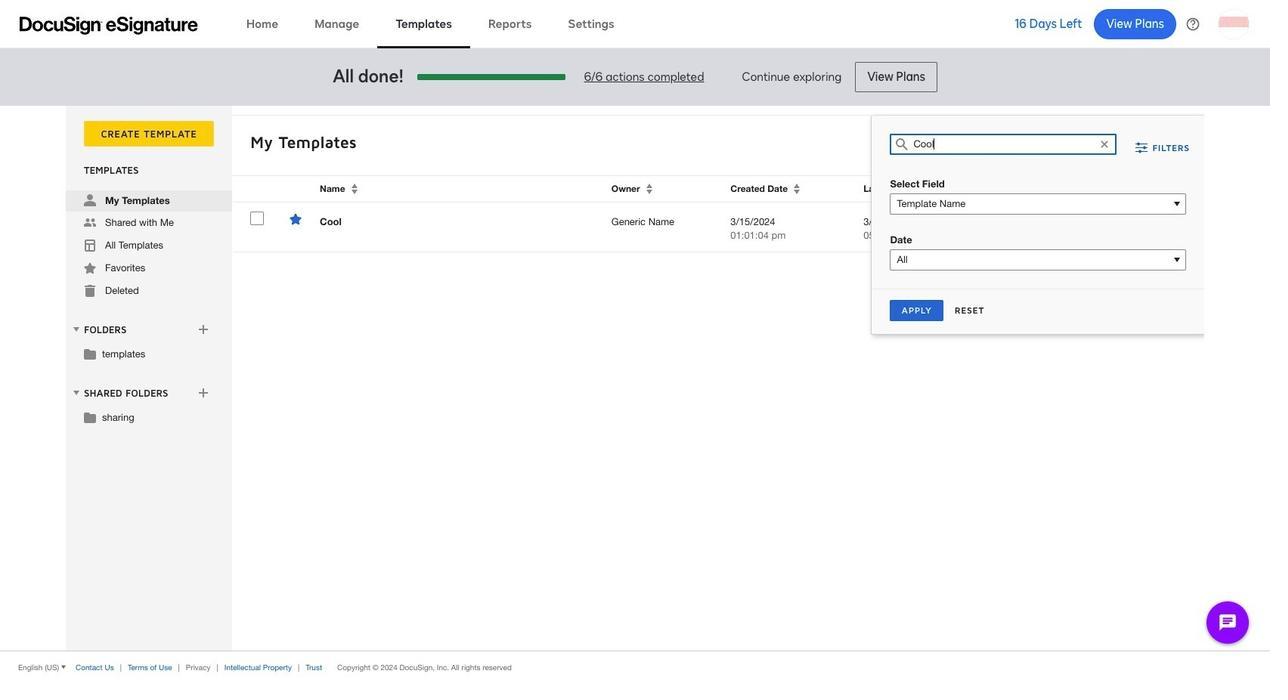 Task type: vqa. For each thing, say whether or not it's contained in the screenshot.
region at top left
no



Task type: locate. For each thing, give the bounding box(es) containing it.
templates image
[[84, 240, 96, 252]]

more info region
[[0, 651, 1271, 684]]

trash image
[[84, 285, 96, 297]]

docusign esignature image
[[20, 16, 198, 34]]

Search My Templates text field
[[914, 135, 1094, 154]]

remove cool from favorites image
[[290, 213, 302, 225]]

view shared folders image
[[70, 387, 82, 399]]

secondary navigation region
[[66, 106, 1209, 651]]

view folders image
[[70, 324, 82, 336]]

your uploaded profile image image
[[1219, 9, 1250, 39]]

folder image
[[84, 348, 96, 360]]



Task type: describe. For each thing, give the bounding box(es) containing it.
shared image
[[84, 217, 96, 229]]

folder image
[[84, 411, 96, 424]]

star filled image
[[84, 262, 96, 275]]

user image
[[84, 194, 96, 207]]



